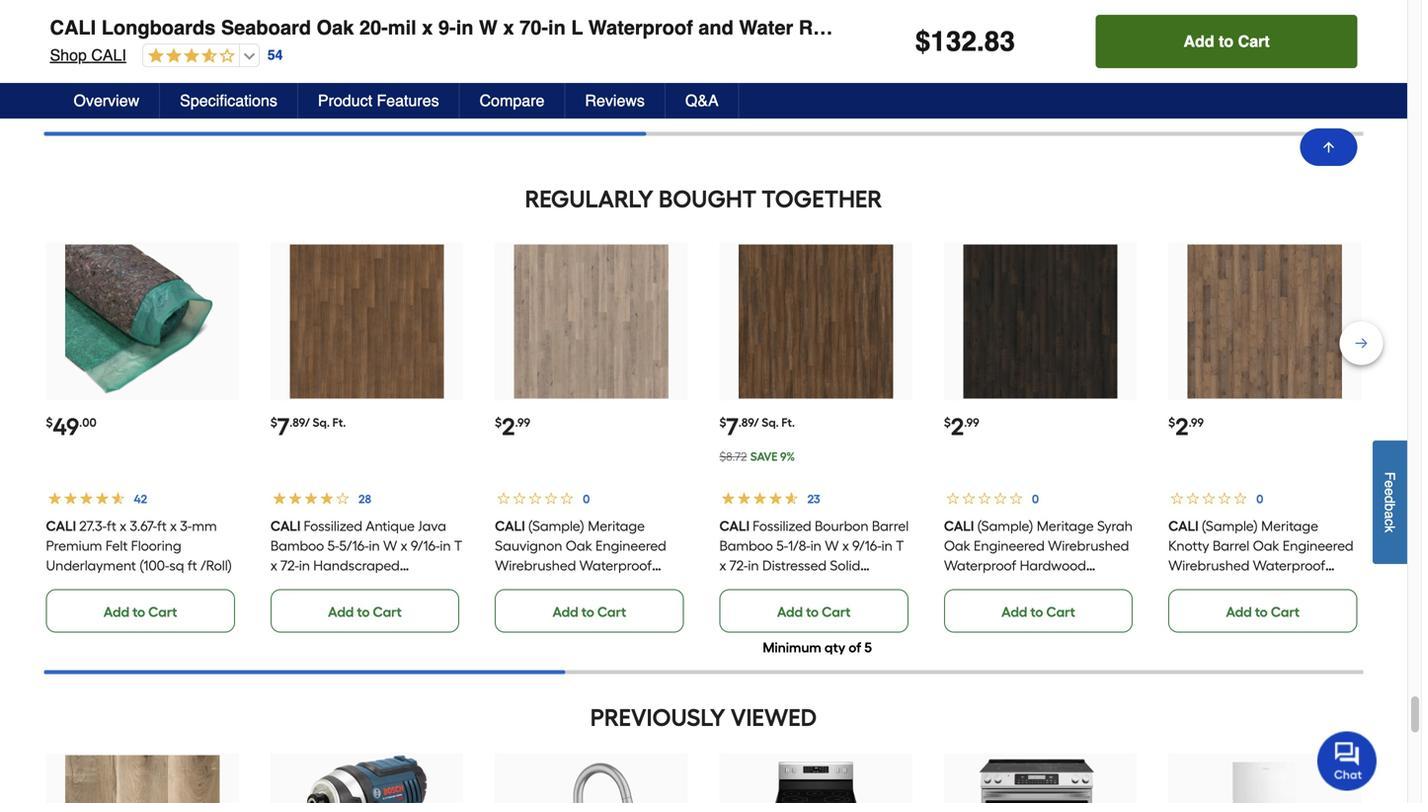 Task type: locate. For each thing, give the bounding box(es) containing it.
of for 2nd 7 list item
[[849, 639, 862, 656]]

0 horizontal spatial of
[[400, 101, 413, 118]]

cali for fossilized antique java bamboo 5-5/16-in w x 9/16-in t x 72-in handscraped engineered hardwood flooring (21.5-sq ft)
[[271, 518, 301, 535]]

add to cart down luxury
[[1002, 65, 1076, 82]]

cali for (sample) meritage syrah oak engineered wirebrushed waterproof hardwood flooring
[[944, 518, 975, 535]]

2 .89/ from the left
[[739, 415, 759, 430]]

0 horizontal spatial w
[[383, 537, 397, 554]]

of
[[400, 101, 413, 118], [1074, 101, 1086, 118], [849, 639, 862, 656]]

flooring
[[1193, 16, 1272, 39], [131, 537, 181, 554], [565, 577, 615, 594], [790, 577, 840, 594], [944, 577, 995, 594], [1239, 577, 1289, 594], [271, 597, 321, 614]]

2 horizontal spatial 2 list item
[[1169, 243, 1362, 633]]

3 add to cart list item from the left
[[720, 0, 913, 95]]

barrel inside (sample) meritage knotty barrel oak engineered wirebrushed waterproof hardwood flooring
[[1213, 537, 1250, 554]]

0 horizontal spatial wirebrushed
[[495, 557, 576, 574]]

cali for (sample) meritage sauvignon oak engineered wirebrushed waterproof hardwood flooring
[[495, 518, 525, 535]]

bamboo up distressed
[[720, 537, 774, 554]]

0 horizontal spatial sq.
[[313, 415, 330, 430]]

wirebrushed down knotty
[[1169, 557, 1250, 574]]

72-
[[281, 557, 299, 574], [730, 557, 748, 574]]

in right mil
[[456, 16, 474, 39]]

x left 3.67-
[[120, 518, 127, 535]]

2 horizontal spatial of
[[1074, 101, 1086, 118]]

ft
[[107, 518, 116, 535], [157, 518, 167, 535], [188, 557, 197, 574]]

0 vertical spatial ft)
[[895, 577, 909, 594]]

barrel right the bourbon
[[872, 518, 909, 535]]

qty right product
[[376, 101, 397, 118]]

resistant
[[799, 16, 888, 39]]

2 horizontal spatial wirebrushed
[[1169, 557, 1250, 574]]

add to cart left (26.62-
[[1184, 32, 1270, 50]]

engineered inside fossilized antique java bamboo 5-5/16-in w x 9/16-in t x 72-in handscraped engineered hardwood flooring (21.5-sq ft)
[[271, 577, 341, 594]]

oak inside (sample) meritage knotty barrel oak engineered wirebrushed waterproof hardwood flooring
[[1254, 537, 1280, 554]]

add to cart list item
[[46, 0, 239, 95], [495, 0, 688, 95], [720, 0, 913, 95], [1169, 0, 1362, 95]]

t for java
[[454, 537, 463, 554]]

1 horizontal spatial minimum
[[763, 639, 822, 656]]

0 horizontal spatial $ 7 .89/ sq. ft.
[[271, 412, 346, 441]]

2 horizontal spatial meritage
[[1262, 518, 1319, 535]]

0 horizontal spatial minimum qty of 5
[[314, 101, 423, 118]]

add to cart link for 2nd add to cart list item from right
[[720, 51, 909, 94]]

w inside fossilized antique java bamboo 5-5/16-in w x 9/16-in t x 72-in handscraped engineered hardwood flooring (21.5-sq ft)
[[383, 537, 397, 554]]

in left handscraped
[[299, 557, 310, 574]]

w inside fossilized bourbon barrel bamboo 5-1/8-in w x 9/16-in t x 72-in distressed solid hardwood flooring (25.6-sq ft)
[[825, 537, 839, 554]]

cali (sample) meritage sauvignon oak engineered wirebrushed waterproof hardwood flooring image
[[514, 244, 669, 399]]

0 horizontal spatial t
[[454, 537, 463, 554]]

2 horizontal spatial qty
[[1050, 101, 1071, 118]]

add to cart link inside the 49 "list item"
[[46, 589, 235, 633]]

luxury
[[1011, 16, 1077, 39]]

0 horizontal spatial ft
[[107, 518, 116, 535]]

add to cart link for 2nd 2 list item
[[944, 589, 1133, 633]]

2
[[502, 412, 515, 441], [951, 412, 965, 441], [1176, 412, 1189, 441]]

$ 7 .89/ sq. ft.
[[271, 412, 346, 441], [720, 412, 795, 441]]

9/16- up "solid"
[[853, 537, 882, 554]]

(sample) inside (sample) meritage knotty barrel oak engineered wirebrushed waterproof hardwood flooring
[[1202, 518, 1259, 535]]

0 horizontal spatial 2
[[502, 412, 515, 441]]

product features button
[[298, 83, 460, 119]]

cali
[[50, 16, 96, 39], [91, 46, 126, 64], [46, 518, 76, 535], [271, 518, 301, 535], [495, 518, 525, 535], [720, 518, 750, 535], [944, 518, 975, 535], [1169, 518, 1199, 535]]

0 vertical spatial barrel
[[872, 518, 909, 535]]

1 horizontal spatial $ 7 .89/ sq. ft.
[[720, 412, 795, 441]]

9/16- inside fossilized antique java bamboo 5-5/16-in w x 9/16-in t x 72-in handscraped engineered hardwood flooring (21.5-sq ft)
[[411, 537, 440, 554]]

1 meritage from the left
[[588, 518, 645, 535]]

cart down the longboards
[[148, 65, 177, 82]]

flooring inside (sample) meritage knotty barrel oak engineered wirebrushed waterproof hardwood flooring
[[1239, 577, 1289, 594]]

sq
[[1340, 16, 1363, 39], [169, 557, 184, 574], [877, 577, 892, 594], [356, 597, 371, 614]]

c
[[1383, 519, 1399, 526]]

1 horizontal spatial (sample)
[[978, 518, 1034, 535]]

q&a button
[[666, 83, 740, 119]]

5 inside 7 list item
[[865, 639, 872, 656]]

of down vinyl
[[1074, 101, 1086, 118]]

(26.62-
[[1278, 16, 1340, 39]]

fossilized
[[304, 518, 363, 535], [753, 518, 812, 535]]

0 horizontal spatial list item
[[271, 0, 464, 118]]

cali inside the 49 "list item"
[[46, 518, 76, 535]]

regularly bought together
[[525, 185, 883, 213]]

1 horizontal spatial fossilized
[[753, 518, 812, 535]]

underlayment
[[46, 557, 136, 574]]

knotty
[[1169, 537, 1210, 554]]

0 horizontal spatial (sample)
[[528, 518, 585, 535]]

x down antique at the bottom left of the page
[[401, 537, 408, 554]]

0 horizontal spatial qty
[[376, 101, 397, 118]]

barrel right knotty
[[1213, 537, 1250, 554]]

midea garage ready 18.1-cu ft top-freezer refrigerator (white) energy star image
[[1188, 755, 1343, 803]]

in left distressed
[[748, 557, 759, 574]]

49
[[53, 412, 79, 441]]

cart up reviews
[[598, 65, 627, 82]]

0 horizontal spatial 7
[[277, 412, 290, 441]]

.99
[[515, 415, 531, 430], [965, 415, 980, 430], [1189, 415, 1204, 430]]

20-
[[360, 16, 388, 39]]

.99 for (sample) meritage sauvignon oak engineered wirebrushed waterproof hardwood flooring
[[515, 415, 531, 430]]

1 horizontal spatial .89/
[[739, 415, 759, 430]]

5 down the (25.6-
[[865, 639, 872, 656]]

add inside the 49 "list item"
[[104, 604, 129, 620]]

cali fossilized antique java bamboo 5-5/16-in w x 9/16-in t x 72-in handscraped engineered hardwood flooring (21.5-sq ft) image
[[290, 244, 444, 399]]

2 horizontal spatial $ 2 .99
[[1169, 412, 1204, 441]]

3.6 stars image
[[143, 47, 235, 66]]

oak for sauvignon
[[566, 537, 592, 554]]

ft up felt on the bottom left of the page
[[107, 518, 116, 535]]

1 horizontal spatial list item
[[944, 0, 1137, 118]]

2 horizontal spatial .99
[[1189, 415, 1204, 430]]

t
[[454, 537, 463, 554], [896, 537, 905, 554]]

w
[[479, 16, 498, 39], [383, 537, 397, 554], [825, 537, 839, 554]]

midea 30-in glass top 5 elements 6.3-cu ft self-cleaning air fry convection oven slide-in smart electric range (stainless steel) image
[[964, 755, 1118, 803]]

in left l
[[548, 16, 566, 39]]

minimum down 83
[[988, 101, 1047, 118]]

ft) right (21.5-
[[374, 597, 388, 614]]

cart down (100-
[[148, 604, 177, 620]]

$8.72 save 9%
[[720, 450, 795, 464]]

2 horizontal spatial minimum qty of 5
[[988, 101, 1097, 118]]

0 horizontal spatial meritage
[[588, 518, 645, 535]]

3.67-
[[130, 518, 157, 535]]

2 fossilized from the left
[[753, 518, 812, 535]]

1 t from the left
[[454, 537, 463, 554]]

add to cart link for first 7 list item
[[271, 589, 460, 633]]

x
[[422, 16, 433, 39], [503, 16, 514, 39], [120, 518, 127, 535], [170, 518, 177, 535], [401, 537, 408, 554], [843, 537, 850, 554], [271, 557, 277, 574], [720, 557, 727, 574]]

1 horizontal spatial ft
[[157, 518, 167, 535]]

5- for 1/8-
[[777, 537, 789, 554]]

meritage inside the (sample) meritage sauvignon oak engineered wirebrushed waterproof hardwood flooring
[[588, 518, 645, 535]]

qty inside 7 list item
[[825, 639, 846, 656]]

5- up distressed
[[777, 537, 789, 554]]

1 add to cart list item from the left
[[46, 0, 239, 95]]

cart
[[1239, 32, 1270, 50], [148, 65, 177, 82], [373, 65, 402, 82], [598, 65, 627, 82], [822, 65, 851, 82], [1047, 65, 1076, 82], [1271, 65, 1300, 82], [148, 604, 177, 620], [373, 604, 402, 620], [598, 604, 627, 620], [822, 604, 851, 620], [1047, 604, 1076, 620], [1271, 604, 1300, 620]]

cali for (sample) meritage knotty barrel oak engineered wirebrushed waterproof hardwood flooring
[[1169, 518, 1199, 535]]

ft) for (21.5-
[[374, 597, 388, 614]]

w for fossilized bourbon barrel bamboo 5-1/8-in w x 9/16-in t x 72-in distressed solid hardwood flooring (25.6-sq ft)
[[825, 537, 839, 554]]

fossilized for 5/16-
[[304, 518, 363, 535]]

ft) inside fossilized bourbon barrel bamboo 5-1/8-in w x 9/16-in t x 72-in distressed solid hardwood flooring (25.6-sq ft)
[[895, 577, 909, 594]]

x up "solid"
[[843, 537, 850, 554]]

cart up product features
[[373, 65, 402, 82]]

bought
[[659, 185, 757, 213]]

of down the (25.6-
[[849, 639, 862, 656]]

wirebrushed inside (sample) meritage syrah oak engineered wirebrushed waterproof hardwood flooring
[[1049, 537, 1130, 554]]

add to cart down resistant
[[777, 65, 851, 82]]

in right 1/8-
[[882, 537, 893, 554]]

0 horizontal spatial 72-
[[281, 557, 299, 574]]

2 add to cart list item from the left
[[495, 0, 688, 95]]

1 horizontal spatial 9/16-
[[853, 537, 882, 554]]

5- inside fossilized antique java bamboo 5-5/16-in w x 9/16-in t x 72-in handscraped engineered hardwood flooring (21.5-sq ft)
[[328, 537, 339, 554]]

bamboo left 5/16-
[[271, 537, 324, 554]]

add to cart inside the 49 "list item"
[[104, 604, 177, 620]]

sq inside fossilized antique java bamboo 5-5/16-in w x 9/16-in t x 72-in handscraped engineered hardwood flooring (21.5-sq ft)
[[356, 597, 371, 614]]

qty down the (25.6-
[[825, 639, 846, 656]]

0 horizontal spatial bamboo
[[271, 537, 324, 554]]

0 horizontal spatial 5-
[[328, 537, 339, 554]]

1 .89/ from the left
[[290, 415, 310, 430]]

minimum qty of 5 down the (25.6-
[[763, 639, 872, 656]]

1 horizontal spatial of
[[849, 639, 862, 656]]

qty
[[376, 101, 397, 118], [1050, 101, 1071, 118], [825, 639, 846, 656]]

0 horizontal spatial 7 list item
[[271, 243, 464, 633]]

2 t from the left
[[896, 537, 905, 554]]

q&a
[[686, 91, 719, 110]]

in down antique at the bottom left of the page
[[369, 537, 380, 554]]

add
[[1184, 32, 1215, 50], [104, 65, 129, 82], [328, 65, 354, 82], [553, 65, 579, 82], [777, 65, 803, 82], [1002, 65, 1028, 82], [1227, 65, 1253, 82], [104, 604, 129, 620], [328, 604, 354, 620], [553, 604, 579, 620], [777, 604, 803, 620], [1002, 604, 1028, 620], [1227, 604, 1253, 620]]

ft) inside fossilized antique java bamboo 5-5/16-in w x 9/16-in t x 72-in handscraped engineered hardwood flooring (21.5-sq ft)
[[374, 597, 388, 614]]

meritage inside (sample) meritage syrah oak engineered wirebrushed waterproof hardwood flooring
[[1037, 518, 1094, 535]]

(sample)
[[528, 518, 585, 535], [978, 518, 1034, 535], [1202, 518, 1259, 535]]

2 7 list item from the left
[[720, 243, 913, 656]]

54
[[268, 47, 283, 63]]

0 horizontal spatial ft.
[[333, 415, 346, 430]]

oak inside (sample) meritage syrah oak engineered wirebrushed waterproof hardwood flooring
[[944, 537, 971, 554]]

cart down (sample) meritage knotty barrel oak engineered wirebrushed waterproof hardwood flooring
[[1271, 604, 1300, 620]]

5/16-
[[339, 537, 369, 554]]

add to cart down (sample) meritage syrah oak engineered wirebrushed waterproof hardwood flooring
[[1002, 604, 1076, 620]]

1 horizontal spatial 5-
[[777, 537, 789, 554]]

5 for 1st list item
[[416, 101, 423, 118]]

1 bamboo from the left
[[271, 537, 324, 554]]

list item
[[271, 0, 464, 118], [944, 0, 1137, 118]]

7
[[277, 412, 290, 441], [727, 412, 739, 441]]

1 horizontal spatial 2 list item
[[944, 243, 1137, 633]]

1 horizontal spatial 7
[[727, 412, 739, 441]]

1 fossilized from the left
[[304, 518, 363, 535]]

1 horizontal spatial qty
[[825, 639, 846, 656]]

cart down luxury
[[1047, 65, 1076, 82]]

cart inside add to cart button
[[1239, 32, 1270, 50]]

water
[[739, 16, 794, 39]]

3 .99 from the left
[[1189, 415, 1204, 430]]

add to cart down distressed
[[777, 604, 851, 620]]

flooring inside fossilized bourbon barrel bamboo 5-1/8-in w x 9/16-in t x 72-in distressed solid hardwood flooring (25.6-sq ft)
[[790, 577, 840, 594]]

qty down luxury
[[1050, 101, 1071, 118]]

2 9/16- from the left
[[853, 537, 882, 554]]

0 horizontal spatial ft)
[[374, 597, 388, 614]]

1 horizontal spatial meritage
[[1037, 518, 1094, 535]]

minimum qty of 5 for 1st list item
[[314, 101, 423, 118]]

5- up handscraped
[[328, 537, 339, 554]]

0 horizontal spatial 2 list item
[[495, 243, 688, 633]]

1 horizontal spatial 72-
[[730, 557, 748, 574]]

meritage
[[588, 518, 645, 535], [1037, 518, 1094, 535], [1262, 518, 1319, 535]]

1 horizontal spatial 7 list item
[[720, 243, 913, 656]]

72- left distressed
[[730, 557, 748, 574]]

1/8-
[[789, 537, 811, 554]]

barrel
[[872, 518, 909, 535], [1213, 537, 1250, 554]]

0 horizontal spatial .99
[[515, 415, 531, 430]]

5 right product
[[416, 101, 423, 118]]

fossilized up 5/16-
[[304, 518, 363, 535]]

e up d
[[1383, 480, 1399, 488]]

5- inside fossilized bourbon barrel bamboo 5-1/8-in w x 9/16-in t x 72-in distressed solid hardwood flooring (25.6-sq ft)
[[777, 537, 789, 554]]

bamboo
[[271, 537, 324, 554], [720, 537, 774, 554]]

27.3-
[[79, 518, 107, 535]]

1 horizontal spatial barrel
[[1213, 537, 1250, 554]]

1 sq. from the left
[[313, 415, 330, 430]]

(sample) inside (sample) meritage syrah oak engineered wirebrushed waterproof hardwood flooring
[[978, 518, 1034, 535]]

e
[[1383, 480, 1399, 488], [1383, 488, 1399, 496]]

waterproof inside the (sample) meritage sauvignon oak engineered wirebrushed waterproof hardwood flooring
[[580, 557, 652, 574]]

minimum for 2nd 7 list item
[[763, 639, 822, 656]]

1 horizontal spatial ft.
[[782, 415, 795, 430]]

meritage for syrah
[[1037, 518, 1094, 535]]

a
[[1383, 511, 1399, 519]]

minimum left the features
[[314, 101, 373, 118]]

3 2 from the left
[[1176, 412, 1189, 441]]

3 (sample) from the left
[[1202, 518, 1259, 535]]

wirebrushed inside the (sample) meritage sauvignon oak engineered wirebrushed waterproof hardwood flooring
[[495, 557, 576, 574]]

t inside fossilized antique java bamboo 5-5/16-in w x 9/16-in t x 72-in handscraped engineered hardwood flooring (21.5-sq ft)
[[454, 537, 463, 554]]

2 for (sample) meritage knotty barrel oak engineered wirebrushed waterproof hardwood flooring
[[1176, 412, 1189, 441]]

reviews button
[[566, 83, 666, 119]]

0 horizontal spatial barrel
[[872, 518, 909, 535]]

cart left (26.62-
[[1239, 32, 1270, 50]]

hardwood inside (sample) meritage syrah oak engineered wirebrushed waterproof hardwood flooring
[[1020, 557, 1087, 574]]

0 horizontal spatial 5
[[416, 101, 423, 118]]

(21.5-
[[324, 597, 356, 614]]

x left distressed
[[720, 557, 727, 574]]

fossilized up 1/8-
[[753, 518, 812, 535]]

add inside button
[[1184, 32, 1215, 50]]

of right product
[[400, 101, 413, 118]]

1 5- from the left
[[328, 537, 339, 554]]

cali fossilized bourbon barrel bamboo 5-1/8-in w x 9/16-in t x 72-in distressed solid hardwood flooring (25.6-sq ft) image
[[739, 244, 894, 399]]

2 horizontal spatial ft
[[188, 557, 197, 574]]

bosch 12-volt max 1/4-in cordless impact driver image
[[290, 755, 444, 803]]

(sample) for knotty
[[1202, 518, 1259, 535]]

oak
[[317, 16, 354, 39], [566, 537, 592, 554], [944, 537, 971, 554], [1254, 537, 1280, 554]]

specifications
[[180, 91, 278, 110]]

w right '9-'
[[479, 16, 498, 39]]

minimum qty of 5 down 83
[[988, 101, 1097, 118]]

fossilized inside fossilized bourbon barrel bamboo 5-1/8-in w x 9/16-in t x 72-in distressed solid hardwood flooring (25.6-sq ft)
[[753, 518, 812, 535]]

f e e d b a c k
[[1383, 472, 1399, 533]]

2 horizontal spatial w
[[825, 537, 839, 554]]

in
[[456, 16, 474, 39], [548, 16, 566, 39], [369, 537, 380, 554], [440, 537, 451, 554], [811, 537, 822, 554], [882, 537, 893, 554], [299, 557, 310, 574], [748, 557, 759, 574]]

e up b
[[1383, 488, 1399, 496]]

add to cart up reviews
[[553, 65, 627, 82]]

wirebrushed down sauvignon
[[495, 557, 576, 574]]

car
[[1393, 16, 1423, 39]]

add to cart link for first 2 list item from the right
[[1169, 589, 1358, 633]]

2 for (sample) meritage sauvignon oak engineered wirebrushed waterproof hardwood flooring
[[502, 412, 515, 441]]

specifications button
[[160, 83, 298, 119]]

132
[[931, 26, 977, 57]]

2 meritage from the left
[[1037, 518, 1094, 535]]

2 5- from the left
[[777, 537, 789, 554]]

1 horizontal spatial sq.
[[762, 415, 779, 430]]

1 horizontal spatial minimum qty of 5
[[763, 639, 872, 656]]

1 horizontal spatial $ 2 .99
[[944, 412, 980, 441]]

bamboo inside fossilized bourbon barrel bamboo 5-1/8-in w x 9/16-in t x 72-in distressed solid hardwood flooring (25.6-sq ft)
[[720, 537, 774, 554]]

2 72- from the left
[[730, 557, 748, 574]]

bamboo inside fossilized antique java bamboo 5-5/16-in w x 9/16-in t x 72-in handscraped engineered hardwood flooring (21.5-sq ft)
[[271, 537, 324, 554]]

1 vertical spatial ft)
[[374, 597, 388, 614]]

ft left "3-"
[[157, 518, 167, 535]]

0 horizontal spatial $ 2 .99
[[495, 412, 531, 441]]

3 $ 2 .99 from the left
[[1169, 412, 1204, 441]]

minimum qty of 5 inside 7 list item
[[763, 639, 872, 656]]

engineered
[[596, 537, 667, 554], [974, 537, 1045, 554], [1283, 537, 1354, 554], [271, 577, 341, 594]]

72- inside fossilized antique java bamboo 5-5/16-in w x 9/16-in t x 72-in handscraped engineered hardwood flooring (21.5-sq ft)
[[281, 557, 299, 574]]

wirebrushed
[[1049, 537, 1130, 554], [495, 557, 576, 574], [1169, 557, 1250, 574]]

2 2 from the left
[[951, 412, 965, 441]]

in up distressed
[[811, 537, 822, 554]]

1 9/16- from the left
[[411, 537, 440, 554]]

7 list item
[[271, 243, 464, 633], [720, 243, 913, 656]]

0 horizontal spatial fossilized
[[304, 518, 363, 535]]

9/16- down java
[[411, 537, 440, 554]]

hardwood
[[1020, 557, 1087, 574], [345, 577, 411, 594], [495, 577, 562, 594], [720, 577, 786, 594], [1169, 577, 1235, 594]]

1 horizontal spatial .99
[[965, 415, 980, 430]]

5 down vinyl
[[1090, 101, 1097, 118]]

2 list item
[[495, 243, 688, 633], [944, 243, 1137, 633], [1169, 243, 1362, 633]]

to
[[1219, 32, 1234, 50], [133, 65, 145, 82], [357, 65, 370, 82], [582, 65, 595, 82], [806, 65, 819, 82], [1031, 65, 1044, 82], [1256, 65, 1268, 82], [133, 604, 145, 620], [357, 604, 370, 620], [582, 604, 595, 620], [806, 604, 819, 620], [1031, 604, 1044, 620], [1256, 604, 1268, 620]]

minimum inside 7 list item
[[763, 639, 822, 656]]

2 bamboo from the left
[[720, 537, 774, 554]]

1 horizontal spatial t
[[896, 537, 905, 554]]

0 horizontal spatial .89/
[[290, 415, 310, 430]]

w down antique at the bottom left of the page
[[383, 537, 397, 554]]

1 vertical spatial barrel
[[1213, 537, 1250, 554]]

1 horizontal spatial ft)
[[895, 577, 909, 594]]

1 72- from the left
[[281, 557, 299, 574]]

viewed
[[731, 703, 817, 732]]

1 horizontal spatial wirebrushed
[[1049, 537, 1130, 554]]

72- inside fossilized bourbon barrel bamboo 5-1/8-in w x 9/16-in t x 72-in distressed solid hardwood flooring (25.6-sq ft)
[[730, 557, 748, 574]]

0 horizontal spatial 9/16-
[[411, 537, 440, 554]]

1 horizontal spatial 2
[[951, 412, 965, 441]]

49 list item
[[46, 243, 239, 633]]

meritage inside (sample) meritage knotty barrel oak engineered wirebrushed waterproof hardwood flooring
[[1262, 518, 1319, 535]]

1 2 from the left
[[502, 412, 515, 441]]

sq.
[[313, 415, 330, 430], [762, 415, 779, 430]]

2 horizontal spatial 2
[[1176, 412, 1189, 441]]

(sample) meritage syrah oak engineered wirebrushed waterproof hardwood flooring
[[944, 518, 1133, 594]]

2 $ 2 .99 from the left
[[944, 412, 980, 441]]

add to cart down (100-
[[104, 604, 177, 620]]

minimum up the viewed
[[763, 639, 822, 656]]

1 horizontal spatial 5
[[865, 639, 872, 656]]

ft left the /roll)
[[188, 557, 197, 574]]

add to cart down (sample) meritage knotty barrel oak engineered wirebrushed waterproof hardwood flooring
[[1227, 604, 1300, 620]]

$
[[916, 26, 931, 57], [46, 415, 53, 430], [271, 415, 277, 430], [495, 415, 502, 430], [720, 415, 727, 430], [944, 415, 951, 430], [1169, 415, 1176, 430]]

in down java
[[440, 537, 451, 554]]

flooring inside the (sample) meritage sauvignon oak engineered wirebrushed waterproof hardwood flooring
[[565, 577, 615, 594]]

t for barrel
[[896, 537, 905, 554]]

1 horizontal spatial bamboo
[[720, 537, 774, 554]]

of inside 7 list item
[[849, 639, 862, 656]]

72- left handscraped
[[281, 557, 299, 574]]

cart inside the 49 "list item"
[[148, 604, 177, 620]]

fossilized inside fossilized antique java bamboo 5-5/16-in w x 9/16-in t x 72-in handscraped engineered hardwood flooring (21.5-sq ft)
[[304, 518, 363, 535]]

waterproof inside (sample) meritage knotty barrel oak engineered wirebrushed waterproof hardwood flooring
[[1254, 557, 1326, 574]]

2 list item from the left
[[944, 0, 1137, 118]]

ft)
[[895, 577, 909, 594], [374, 597, 388, 614]]

wirebrushed down syrah
[[1049, 537, 1130, 554]]

2 horizontal spatial (sample)
[[1202, 518, 1259, 535]]

1 $ 2 .99 from the left
[[495, 412, 531, 441]]

w down the bourbon
[[825, 537, 839, 554]]

t inside fossilized bourbon barrel bamboo 5-1/8-in w x 9/16-in t x 72-in distressed solid hardwood flooring (25.6-sq ft)
[[896, 537, 905, 554]]

sq inside fossilized bourbon barrel bamboo 5-1/8-in w x 9/16-in t x 72-in distressed solid hardwood flooring (25.6-sq ft)
[[877, 577, 892, 594]]

oak inside the (sample) meritage sauvignon oak engineered wirebrushed waterproof hardwood flooring
[[566, 537, 592, 554]]

5
[[416, 101, 423, 118], [1090, 101, 1097, 118], [865, 639, 872, 656]]

add to cart link
[[46, 51, 235, 94], [271, 51, 460, 94], [495, 51, 684, 94], [720, 51, 909, 94], [944, 51, 1133, 94], [1169, 51, 1358, 94], [46, 589, 235, 633], [271, 589, 460, 633], [495, 589, 684, 633], [720, 589, 909, 633], [944, 589, 1133, 633], [1169, 589, 1358, 633]]

cart down (sample) meritage syrah oak engineered wirebrushed waterproof hardwood flooring
[[1047, 604, 1076, 620]]

moen adler spot resist stainless single handle pull-down kitchen faucet with deck plate image
[[514, 755, 669, 803]]

cart right (21.5-
[[373, 604, 402, 620]]

minimum qty of 5
[[314, 101, 423, 118], [988, 101, 1097, 118], [763, 639, 872, 656]]

ft) right the (25.6-
[[895, 577, 909, 594]]

$ 2 .99 for (sample) meritage sauvignon oak engineered wirebrushed waterproof hardwood flooring
[[495, 412, 531, 441]]

2 (sample) from the left
[[978, 518, 1034, 535]]

(sample) inside the (sample) meritage sauvignon oak engineered wirebrushed waterproof hardwood flooring
[[528, 518, 585, 535]]

1 ft. from the left
[[333, 415, 346, 430]]

2 horizontal spatial minimum
[[988, 101, 1047, 118]]

2 .99 from the left
[[965, 415, 980, 430]]

$ 2 .99 for (sample) meritage syrah oak engineered wirebrushed waterproof hardwood flooring
[[944, 412, 980, 441]]

1 (sample) from the left
[[528, 518, 585, 535]]

9/16- inside fossilized bourbon barrel bamboo 5-1/8-in w x 9/16-in t x 72-in distressed solid hardwood flooring (25.6-sq ft)
[[853, 537, 882, 554]]

9/16-
[[411, 537, 440, 554], [853, 537, 882, 554]]

3 meritage from the left
[[1262, 518, 1319, 535]]

$ inside $ 49 .00
[[46, 415, 53, 430]]

0 horizontal spatial minimum
[[314, 101, 373, 118]]

1 .99 from the left
[[515, 415, 531, 430]]

minimum qty of 5 down '20-'
[[314, 101, 423, 118]]



Task type: describe. For each thing, give the bounding box(es) containing it.
1 2 list item from the left
[[495, 243, 688, 633]]

9/16- for java
[[411, 537, 440, 554]]

plank
[[1135, 16, 1188, 39]]

previously viewed
[[591, 703, 817, 732]]

cali for 27.3-ft x 3.67-ft x 3-mm premium felt flooring underlayment (100-sq ft /roll)
[[46, 518, 76, 535]]

72- for distressed
[[730, 557, 748, 574]]

cart down the (25.6-
[[822, 604, 851, 620]]

2 for (sample) meritage syrah oak engineered wirebrushed waterproof hardwood flooring
[[951, 412, 965, 441]]

qty for 1st list item
[[376, 101, 397, 118]]

hardwood inside (sample) meritage knotty barrel oak engineered wirebrushed waterproof hardwood flooring
[[1169, 577, 1235, 594]]

mm
[[192, 518, 217, 535]]

minimum for 1st list item
[[314, 101, 373, 118]]

4 add to cart list item from the left
[[1169, 0, 1362, 95]]

save
[[751, 450, 778, 464]]

x left 70-
[[503, 16, 514, 39]]

of for 1st list item
[[400, 101, 413, 118]]

$ for (sample) meritage syrah oak engineered wirebrushed waterproof hardwood flooring
[[944, 415, 951, 430]]

barrel inside fossilized bourbon barrel bamboo 5-1/8-in w x 9/16-in t x 72-in distressed solid hardwood flooring (25.6-sq ft)
[[872, 518, 909, 535]]

add to cart link for third 2 list item from the right
[[495, 589, 684, 633]]

minimum qty of 5 for 2nd 7 list item
[[763, 639, 872, 656]]

5 for 2nd 7 list item
[[865, 639, 872, 656]]

antique
[[366, 518, 415, 535]]

and
[[699, 16, 734, 39]]

1 horizontal spatial w
[[479, 16, 498, 39]]

$ for (sample) meritage knotty barrel oak engineered wirebrushed waterproof hardwood flooring
[[1169, 415, 1176, 430]]

waterproof inside (sample) meritage syrah oak engineered wirebrushed waterproof hardwood flooring
[[944, 557, 1017, 574]]

1 7 list item from the left
[[271, 243, 464, 633]]

bamboo for handscraped
[[271, 537, 324, 554]]

k
[[1383, 526, 1399, 533]]

70-
[[520, 16, 548, 39]]

cali 27.3-ft x 3.67-ft x 3-mm premium felt flooring underlayment (100-sq ft /roll) image
[[65, 244, 220, 399]]

x right the /roll)
[[271, 557, 277, 574]]

handscraped
[[314, 557, 400, 574]]

whirlpool 30-in glass top 5 elements 5.3-cu ft self-cleaning air fry convection oven freestanding electric range (fingerprint resistant stainless steel) image
[[739, 755, 894, 803]]

meritage for sauvignon
[[588, 518, 645, 535]]

add to cart link for 2nd add to cart list item from the left
[[495, 51, 684, 94]]

reviews
[[585, 91, 645, 110]]

1 list item from the left
[[271, 0, 464, 118]]

product features
[[318, 91, 439, 110]]

vinyl
[[1082, 16, 1129, 39]]

mil
[[388, 16, 417, 39]]

$ for (sample) meritage sauvignon oak engineered wirebrushed waterproof hardwood flooring
[[495, 415, 502, 430]]

add to cart up overview button
[[104, 65, 177, 82]]

bourbon
[[815, 518, 869, 535]]

$ 2 .99 for (sample) meritage knotty barrel oak engineered wirebrushed waterproof hardwood flooring
[[1169, 412, 1204, 441]]

(sample) meritage knotty barrel oak engineered wirebrushed waterproof hardwood flooring
[[1169, 518, 1354, 594]]

hardwood inside fossilized antique java bamboo 5-5/16-in w x 9/16-in t x 72-in handscraped engineered hardwood flooring (21.5-sq ft)
[[345, 577, 411, 594]]

meritage for knotty
[[1262, 518, 1319, 535]]

.00
[[79, 415, 97, 430]]

add to cart link for first add to cart list item from left
[[46, 51, 235, 94]]

to inside the 49 "list item"
[[133, 604, 145, 620]]

interlocking
[[894, 16, 1006, 39]]

flooring inside (sample) meritage syrah oak engineered wirebrushed waterproof hardwood flooring
[[944, 577, 995, 594]]

9/16- for barrel
[[853, 537, 882, 554]]

w for fossilized antique java bamboo 5-5/16-in w x 9/16-in t x 72-in handscraped engineered hardwood flooring (21.5-sq ft)
[[383, 537, 397, 554]]

add to cart down the (sample) meritage sauvignon oak engineered wirebrushed waterproof hardwood flooring
[[553, 604, 627, 620]]

.99 for (sample) meritage syrah oak engineered wirebrushed waterproof hardwood flooring
[[965, 415, 980, 430]]

72- for handscraped
[[281, 557, 299, 574]]

83
[[985, 26, 1016, 57]]

engineered inside (sample) meritage knotty barrel oak engineered wirebrushed waterproof hardwood flooring
[[1283, 537, 1354, 554]]

qty for 2nd 7 list item
[[825, 639, 846, 656]]

bamboo for distressed
[[720, 537, 774, 554]]

x left "3-"
[[170, 518, 177, 535]]

(100-
[[139, 557, 169, 574]]

cali longboards seaboard oak 20-mil x 9-in w x 70-in l waterproof and water resistant interlocking luxury vinyl plank flooring (26.62-sq ft/ carton) image
[[65, 755, 220, 803]]

sq inside 27.3-ft x 3.67-ft x 3-mm premium felt flooring underlayment (100-sq ft /roll)
[[169, 557, 184, 574]]

regularly
[[525, 185, 654, 213]]

$ 49 .00
[[46, 412, 97, 441]]

l
[[571, 16, 583, 39]]

previously viewed heading
[[44, 698, 1364, 738]]

1 e from the top
[[1383, 480, 1399, 488]]

/roll)
[[201, 557, 232, 574]]

add to cart link for the 49 "list item"
[[46, 589, 235, 633]]

solid
[[830, 557, 861, 574]]

$ for fossilized antique java bamboo 5-5/16-in w x 9/16-in t x 72-in handscraped engineered hardwood flooring (21.5-sq ft)
[[271, 415, 277, 430]]

regularly bought together heading
[[44, 179, 1364, 219]]

9-
[[439, 16, 456, 39]]

(sample) for syrah
[[978, 518, 1034, 535]]

add to cart link for 4th add to cart list item from the left
[[1169, 51, 1358, 94]]

wirebrushed inside (sample) meritage knotty barrel oak engineered wirebrushed waterproof hardwood flooring
[[1169, 557, 1250, 574]]

arrow up image
[[1322, 139, 1337, 155]]

product
[[318, 91, 373, 110]]

wirebrushed for sauvignon
[[495, 557, 576, 574]]

features
[[377, 91, 439, 110]]

seaboard
[[221, 16, 311, 39]]

to inside button
[[1219, 32, 1234, 50]]

overview
[[74, 91, 139, 110]]

chat invite button image
[[1318, 731, 1378, 791]]

2 sq. from the left
[[762, 415, 779, 430]]

cart down (26.62-
[[1271, 65, 1300, 82]]

3 2 list item from the left
[[1169, 243, 1362, 633]]

cali (sample) meritage syrah oak engineered wirebrushed waterproof hardwood flooring image
[[964, 244, 1118, 399]]

flooring inside fossilized antique java bamboo 5-5/16-in w x 9/16-in t x 72-in handscraped engineered hardwood flooring (21.5-sq ft)
[[271, 597, 321, 614]]

add to cart down handscraped
[[328, 604, 402, 620]]

add to cart button
[[1096, 15, 1358, 68]]

.99 for (sample) meritage knotty barrel oak engineered wirebrushed waterproof hardwood flooring
[[1189, 415, 1204, 430]]

shop
[[50, 46, 87, 64]]

$ for 27.3-ft x 3.67-ft x 3-mm premium felt flooring underlayment (100-sq ft /roll)
[[46, 415, 53, 430]]

add to cart up product features
[[328, 65, 402, 82]]

27.3-ft x 3.67-ft x 3-mm premium felt flooring underlayment (100-sq ft /roll)
[[46, 518, 232, 574]]

hardwood inside fossilized bourbon barrel bamboo 5-1/8-in w x 9/16-in t x 72-in distressed solid hardwood flooring (25.6-sq ft)
[[720, 577, 786, 594]]

cali for fossilized bourbon barrel bamboo 5-1/8-in w x 9/16-in t x 72-in distressed solid hardwood flooring (25.6-sq ft)
[[720, 518, 750, 535]]

hardwood inside the (sample) meritage sauvignon oak engineered wirebrushed waterproof hardwood flooring
[[495, 577, 562, 594]]

premium
[[46, 537, 102, 554]]

overview button
[[54, 83, 160, 119]]

add to cart down (26.62-
[[1227, 65, 1300, 82]]

2 $ 7 .89/ sq. ft. from the left
[[720, 412, 795, 441]]

ft/
[[1369, 16, 1387, 39]]

together
[[762, 185, 883, 213]]

2 2 list item from the left
[[944, 243, 1137, 633]]

f
[[1383, 472, 1399, 480]]

sauvignon
[[495, 537, 563, 554]]

add to cart inside button
[[1184, 32, 1270, 50]]

$8.72
[[720, 450, 747, 464]]

d
[[1383, 496, 1399, 503]]

flooring inside 27.3-ft x 3.67-ft x 3-mm premium felt flooring underlayment (100-sq ft /roll)
[[131, 537, 181, 554]]

2 7 from the left
[[727, 412, 739, 441]]

(25.6-
[[843, 577, 877, 594]]

felt
[[106, 537, 128, 554]]

$ 132 . 83
[[916, 26, 1016, 57]]

f e e d b a c k button
[[1373, 441, 1408, 564]]

cart down resistant
[[822, 65, 851, 82]]

cali longboards seaboard oak 20-mil x 9-in w x 70-in l waterproof and water resistant interlocking luxury vinyl plank flooring (26.62-sq ft/ car
[[50, 16, 1423, 39]]

(sample) for sauvignon
[[528, 518, 585, 535]]

oak for seaboard
[[317, 16, 354, 39]]

wirebrushed for syrah
[[1049, 537, 1130, 554]]

5- for 5/16-
[[328, 537, 339, 554]]

oak for syrah
[[944, 537, 971, 554]]

compare button
[[460, 83, 566, 119]]

previously
[[591, 703, 726, 732]]

cali (sample) meritage knotty barrel oak engineered wirebrushed waterproof hardwood flooring image
[[1188, 244, 1343, 399]]

x left '9-'
[[422, 16, 433, 39]]

ft) for (25.6-
[[895, 577, 909, 594]]

cart down the (sample) meritage sauvignon oak engineered wirebrushed waterproof hardwood flooring
[[598, 604, 627, 620]]

longboards
[[101, 16, 216, 39]]

2 ft. from the left
[[782, 415, 795, 430]]

3-
[[180, 518, 192, 535]]

9%
[[781, 450, 795, 464]]

java
[[418, 518, 447, 535]]

fossilized bourbon barrel bamboo 5-1/8-in w x 9/16-in t x 72-in distressed solid hardwood flooring (25.6-sq ft)
[[720, 518, 909, 594]]

engineered inside the (sample) meritage sauvignon oak engineered wirebrushed waterproof hardwood flooring
[[596, 537, 667, 554]]

2 e from the top
[[1383, 488, 1399, 496]]

fossilized antique java bamboo 5-5/16-in w x 9/16-in t x 72-in handscraped engineered hardwood flooring (21.5-sq ft)
[[271, 518, 463, 614]]

.
[[977, 26, 985, 57]]

shop cali
[[50, 46, 126, 64]]

compare
[[480, 91, 545, 110]]

fossilized for 1/8-
[[753, 518, 812, 535]]

engineered inside (sample) meritage syrah oak engineered wirebrushed waterproof hardwood flooring
[[974, 537, 1045, 554]]

distressed
[[763, 557, 827, 574]]

2 horizontal spatial 5
[[1090, 101, 1097, 118]]

(sample) meritage sauvignon oak engineered wirebrushed waterproof hardwood flooring
[[495, 518, 667, 594]]

1 $ 7 .89/ sq. ft. from the left
[[271, 412, 346, 441]]

b
[[1383, 503, 1399, 511]]

1 7 from the left
[[277, 412, 290, 441]]

syrah
[[1098, 518, 1133, 535]]



Task type: vqa. For each thing, say whether or not it's contained in the screenshot.
Add to Cart
yes



